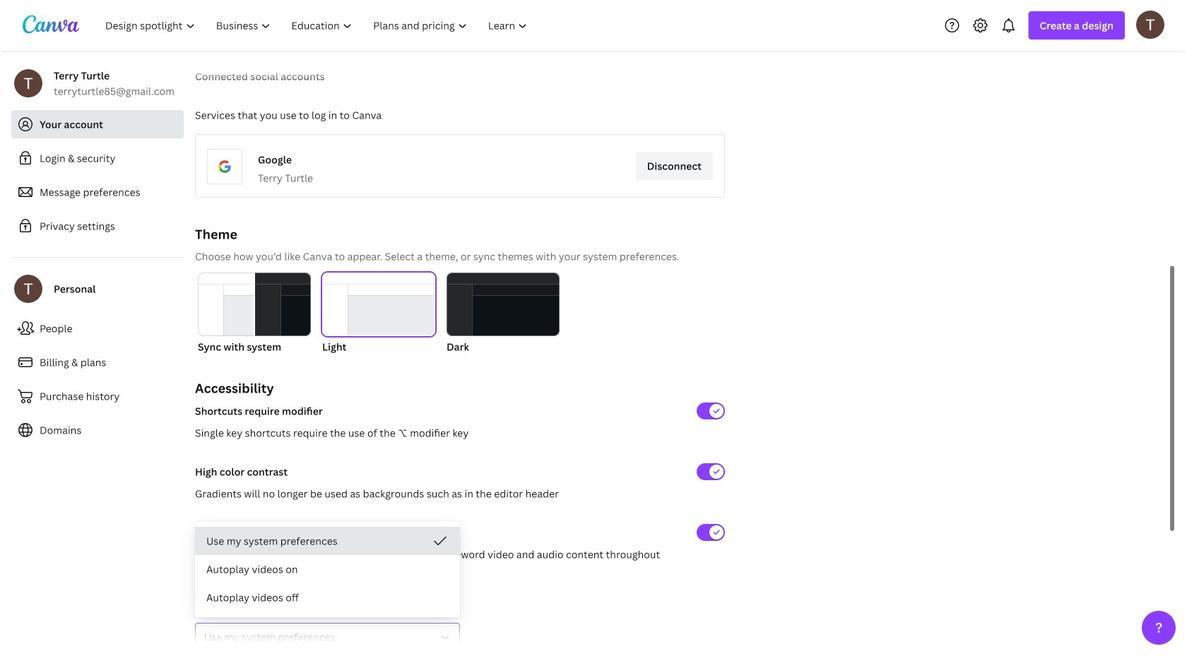 Task type: vqa. For each thing, say whether or not it's contained in the screenshot.
first option from the bottom of the page
yes



Task type: describe. For each thing, give the bounding box(es) containing it.
1 option from the top
[[195, 527, 460, 556]]

2 option from the top
[[195, 556, 460, 584]]



Task type: locate. For each thing, give the bounding box(es) containing it.
list box
[[195, 527, 460, 612]]

None button
[[198, 273, 311, 355], [322, 273, 435, 355], [447, 273, 560, 355], [195, 624, 460, 652], [198, 273, 311, 355], [322, 273, 435, 355], [447, 273, 560, 355], [195, 624, 460, 652]]

option
[[195, 527, 460, 556], [195, 556, 460, 584], [195, 584, 460, 612]]

terry turtle image
[[1137, 10, 1165, 39]]

3 option from the top
[[195, 584, 460, 612]]

top level navigation element
[[96, 11, 540, 40]]



